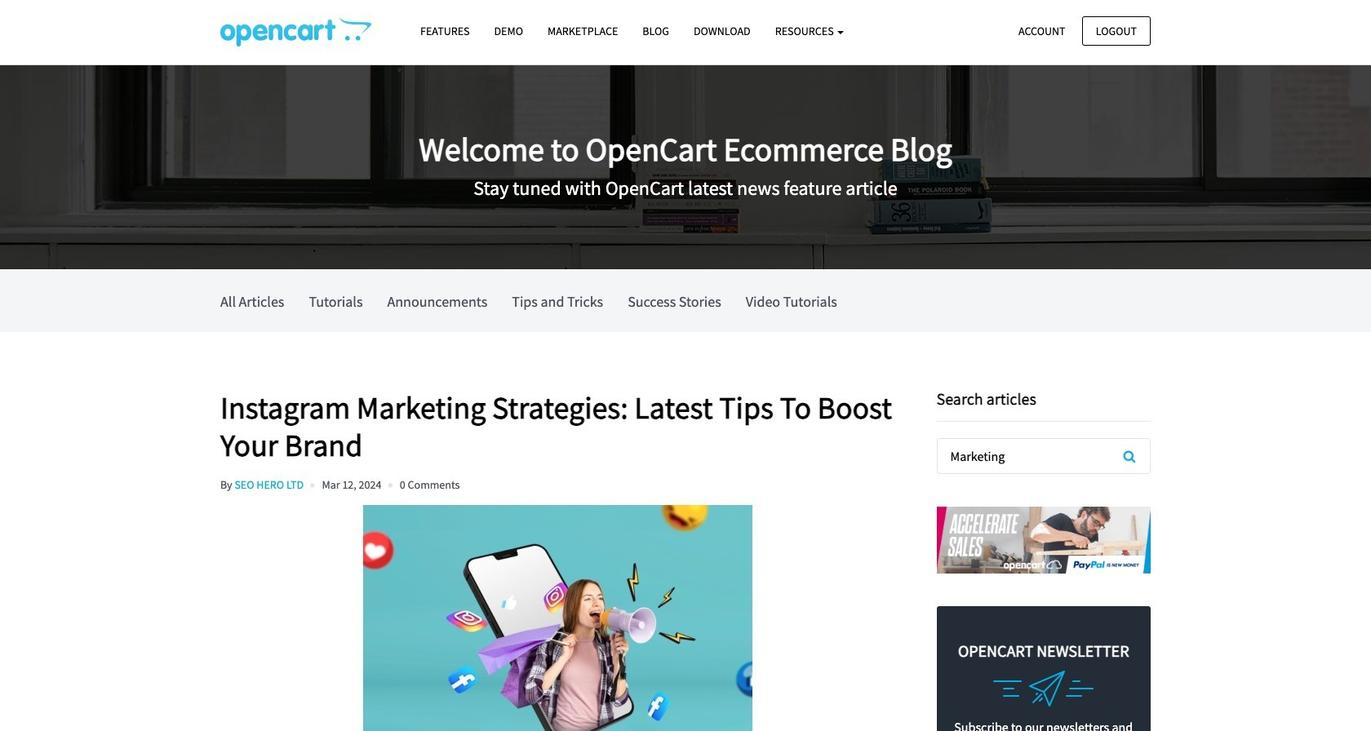 Task type: locate. For each thing, give the bounding box(es) containing it.
instagram marketing strategies: latest tips to boost your brand image
[[220, 505, 896, 731]]

None text field
[[937, 439, 1150, 473]]

search image
[[1123, 450, 1136, 463]]



Task type: vqa. For each thing, say whether or not it's contained in the screenshot.
search Image
yes



Task type: describe. For each thing, give the bounding box(es) containing it.
opencart - blog image
[[220, 17, 371, 47]]



